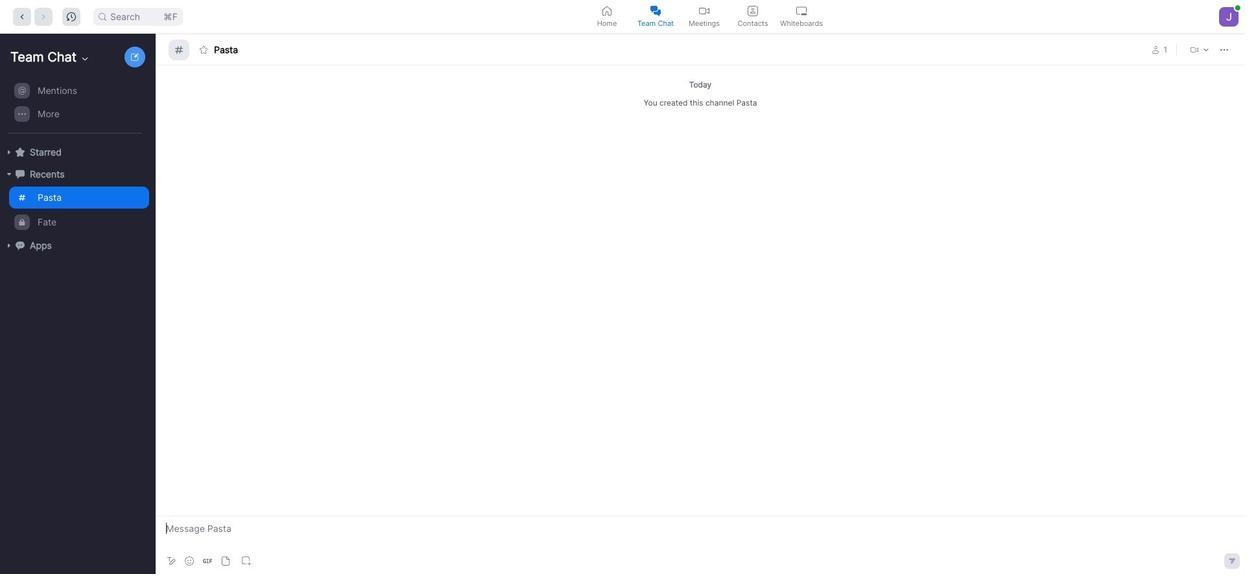 Task type: describe. For each thing, give the bounding box(es) containing it.
chevron down small image
[[80, 54, 90, 64]]

emoji image
[[185, 557, 194, 566]]

apps tree item
[[5, 235, 149, 257]]

profile image
[[1152, 46, 1160, 53]]

team chat image
[[650, 6, 661, 16]]

screenshot image
[[242, 557, 251, 566]]

number italic image
[[175, 46, 183, 53]]

profile contact image
[[748, 6, 758, 16]]

2 triangle right image from the top
[[5, 242, 13, 250]]

home small image
[[602, 6, 612, 16]]

profile image
[[1152, 46, 1160, 53]]

team chat image
[[650, 6, 661, 16]]

triangle right image for triangle right icon within the starred tree item
[[5, 149, 13, 156]]

whiteboard small image
[[796, 6, 807, 16]]

home small image
[[602, 6, 612, 16]]

whiteboard small image
[[796, 6, 807, 16]]



Task type: vqa. For each thing, say whether or not it's contained in the screenshot.
Star image
yes



Task type: locate. For each thing, give the bounding box(es) containing it.
star image
[[200, 46, 208, 53], [200, 46, 208, 53], [16, 148, 25, 157], [16, 148, 25, 157]]

0 vertical spatial triangle right image
[[5, 149, 13, 156]]

chevron left small image
[[18, 12, 27, 21], [18, 12, 27, 21]]

format image
[[166, 556, 176, 567]]

emoji image
[[185, 557, 194, 566]]

format image
[[166, 556, 176, 567]]

triangle right image for apps tree item
[[5, 242, 13, 250]]

triangle right image inside the starred tree item
[[5, 149, 13, 156]]

chatbot image
[[16, 241, 25, 250]]

number italic image
[[175, 46, 183, 53]]

1 triangle right image from the top
[[5, 149, 13, 156]]

ellipses horizontal image
[[1220, 46, 1228, 53]]

new image
[[131, 53, 139, 61]]

new image
[[131, 53, 139, 61]]

file image
[[221, 557, 230, 566]]

starred tree item
[[5, 141, 149, 163]]

triangle right image
[[5, 149, 13, 156], [5, 171, 13, 178], [5, 171, 13, 178], [5, 242, 13, 250]]

tab list
[[583, 0, 826, 33]]

magnifier image
[[99, 13, 106, 20], [99, 13, 106, 20]]

ellipses horizontal image
[[1220, 46, 1228, 53]]

1 vertical spatial triangle right image
[[5, 242, 13, 250]]

more options for meeting, menu button, submenu image
[[1202, 46, 1210, 53], [1202, 46, 1210, 53]]

chatbot image
[[16, 241, 25, 250]]

gif image
[[203, 557, 212, 566], [203, 557, 212, 566]]

chevron down small image
[[80, 54, 90, 64]]

history image
[[67, 12, 76, 21], [67, 12, 76, 21]]

group
[[0, 79, 149, 134]]

recents group
[[0, 185, 149, 235]]

video on image
[[1191, 46, 1198, 53]]

tree
[[0, 78, 153, 270]]

online image
[[1235, 5, 1240, 10], [1235, 5, 1240, 10]]

recents tree item
[[5, 163, 149, 185]]

profile contact image
[[748, 6, 758, 16]]

triangle right image for recents tree item
[[5, 171, 13, 178]]

chat image
[[16, 170, 25, 179], [16, 170, 25, 179]]

screenshot image
[[242, 557, 251, 566]]

file image
[[221, 557, 230, 566]]

video on image
[[699, 6, 709, 16], [699, 6, 709, 16], [1191, 46, 1198, 53]]

triangle right image
[[5, 149, 13, 156], [5, 242, 13, 250]]



